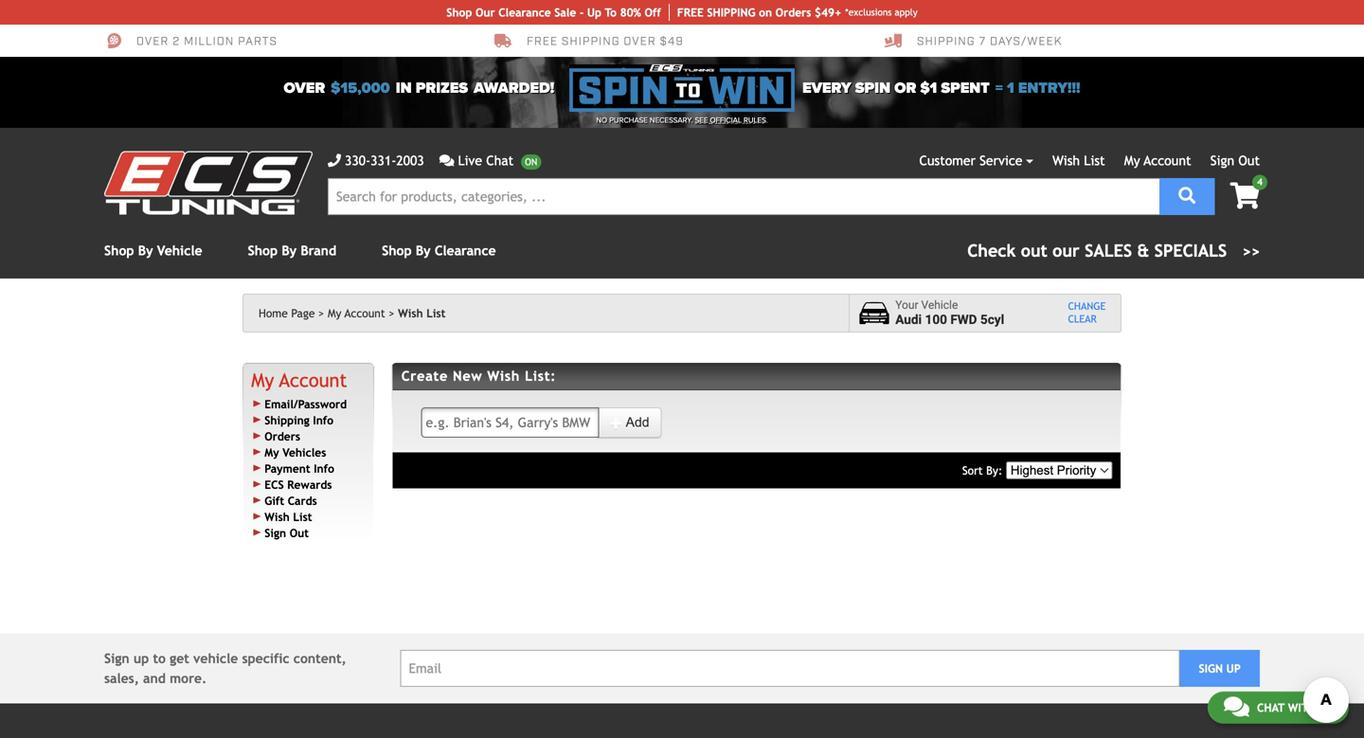 Task type: locate. For each thing, give the bounding box(es) containing it.
on
[[759, 6, 772, 19]]

1 horizontal spatial by
[[282, 243, 297, 258]]

1 horizontal spatial sign out link
[[1211, 153, 1260, 168]]

list up sales
[[1084, 153, 1105, 168]]

3 by from the left
[[416, 243, 431, 258]]

purchase
[[610, 116, 648, 125]]

2 vertical spatial my account link
[[251, 369, 347, 391]]

sign for sign up to get vehicle specific content, sales, and more.
[[104, 651, 129, 666]]

*exclusions apply link
[[845, 5, 918, 19]]

fwd
[[951, 312, 978, 327]]

comments image inside chat with us link
[[1224, 695, 1250, 718]]

vehicle down ecs tuning image
[[157, 243, 202, 258]]

out up 4
[[1239, 153, 1260, 168]]

Search text field
[[328, 178, 1160, 215]]

sign for sign up
[[1199, 662, 1223, 675]]

clearance inside shop our clearance sale - up to 80% off link
[[499, 6, 551, 19]]

up inside the sign up to get vehicle specific content, sales, and more.
[[133, 651, 149, 666]]

2 vertical spatial list
[[293, 510, 312, 523]]

account up search icon
[[1144, 153, 1192, 168]]

live
[[458, 153, 482, 168]]

shop our clearance sale - up to 80% off
[[447, 6, 661, 19]]

sales & specials link
[[968, 238, 1260, 263]]

0 vertical spatial my account link
[[1125, 153, 1192, 168]]

comments image down sign up
[[1224, 695, 1250, 718]]

sign up the sales,
[[104, 651, 129, 666]]

sign
[[1211, 153, 1235, 168], [265, 526, 286, 540], [104, 651, 129, 666], [1199, 662, 1223, 675]]

1 horizontal spatial my account
[[1125, 153, 1192, 168]]

up
[[133, 651, 149, 666], [1227, 662, 1241, 675]]

0 horizontal spatial vehicle
[[157, 243, 202, 258]]

1 vertical spatial chat
[[1257, 701, 1285, 714]]

my account link up search icon
[[1125, 153, 1192, 168]]

gift
[[265, 494, 284, 507]]

by:
[[987, 464, 1003, 477]]

wish list
[[1053, 153, 1105, 168], [398, 307, 446, 320]]

2003
[[396, 153, 424, 168]]

clearance
[[499, 6, 551, 19], [435, 243, 496, 258]]

0 vertical spatial shipping
[[917, 34, 976, 49]]

my account link
[[1125, 153, 1192, 168], [328, 307, 395, 320], [251, 369, 347, 391]]

sign out link up 4
[[1211, 153, 1260, 168]]

0 horizontal spatial by
[[138, 243, 153, 258]]

Email email field
[[400, 650, 1180, 687]]

0 vertical spatial out
[[1239, 153, 1260, 168]]

ecs tuning 'spin to win' contest logo image
[[569, 64, 795, 112]]

up left to
[[133, 651, 149, 666]]

by
[[138, 243, 153, 258], [282, 243, 297, 258], [416, 243, 431, 258]]

0 horizontal spatial list
[[293, 510, 312, 523]]

0 vertical spatial my account
[[1125, 153, 1192, 168]]

wish right service
[[1053, 153, 1080, 168]]

shipping 7 days/week link
[[885, 32, 1063, 49]]

ecs
[[265, 478, 284, 491]]

wish right new on the left
[[487, 368, 520, 384]]

2 vertical spatial account
[[279, 369, 347, 391]]

orders up my vehicles link on the bottom of page
[[265, 430, 300, 443]]

sales,
[[104, 671, 139, 686]]

no
[[596, 116, 608, 125]]

necessary.
[[650, 116, 693, 125]]

shipping
[[917, 34, 976, 49], [265, 413, 310, 427]]

orders link
[[265, 430, 300, 443]]

customer
[[920, 153, 976, 168]]

chat with us link
[[1208, 691, 1349, 723]]

1 horizontal spatial vehicle
[[922, 299, 958, 312]]

2 by from the left
[[282, 243, 297, 258]]

sign down gift
[[265, 526, 286, 540]]

0 vertical spatial sign out link
[[1211, 153, 1260, 168]]

1 vertical spatial shipping
[[265, 413, 310, 427]]

sign out link
[[1211, 153, 1260, 168], [265, 526, 309, 540]]

0 vertical spatial over
[[136, 34, 169, 49]]

0 vertical spatial wish list link
[[1053, 153, 1105, 168]]

1 vertical spatial vehicle
[[922, 299, 958, 312]]

0 horizontal spatial comments image
[[439, 154, 454, 167]]

clearance down the live
[[435, 243, 496, 258]]

home page link
[[259, 307, 324, 320]]

our
[[476, 6, 495, 19]]

1 vertical spatial comments image
[[1224, 695, 1250, 718]]

create new wish list:
[[402, 368, 556, 384]]

comments image inside live chat link
[[439, 154, 454, 167]]

content,
[[294, 651, 347, 666]]

1 horizontal spatial chat
[[1257, 701, 1285, 714]]

parts
[[238, 34, 278, 49]]

shop by vehicle link
[[104, 243, 202, 258]]

1 vertical spatial clearance
[[435, 243, 496, 258]]

account
[[1144, 153, 1192, 168], [345, 307, 385, 320], [279, 369, 347, 391]]

e.g. Brian's S4, Garry's BMW E92...etc text field
[[421, 407, 599, 438]]

1 horizontal spatial shipping
[[917, 34, 976, 49]]

0 vertical spatial orders
[[776, 6, 812, 19]]

ship
[[707, 6, 731, 19]]

your
[[896, 299, 919, 312]]

$49+
[[815, 6, 842, 19]]

1 horizontal spatial over
[[284, 79, 325, 97]]

see
[[695, 116, 708, 125]]

over left $15,000
[[284, 79, 325, 97]]

1 vertical spatial over
[[284, 79, 325, 97]]

0 vertical spatial list
[[1084, 153, 1105, 168]]

1 vertical spatial my account
[[328, 307, 385, 320]]

1 vertical spatial my account link
[[328, 307, 395, 320]]

0 horizontal spatial my account
[[328, 307, 385, 320]]

info down email/password link
[[313, 413, 334, 427]]

wish list right service
[[1053, 153, 1105, 168]]

change link
[[1068, 300, 1106, 313]]

up
[[587, 6, 602, 19]]

1 vertical spatial out
[[290, 526, 309, 540]]

orders
[[776, 6, 812, 19], [265, 430, 300, 443]]

1 horizontal spatial clearance
[[499, 6, 551, 19]]

0 horizontal spatial wish list
[[398, 307, 446, 320]]

with
[[1288, 701, 1316, 714]]

account right the page
[[345, 307, 385, 320]]

sign inside my account email/password shipping info orders my vehicles payment info ecs rewards gift cards wish list sign out
[[265, 526, 286, 540]]

sign inside the sign up to get vehicle specific content, sales, and more.
[[104, 651, 129, 666]]

1 vertical spatial wish list
[[398, 307, 446, 320]]

list down cards
[[293, 510, 312, 523]]

1 by from the left
[[138, 243, 153, 258]]

sign inside button
[[1199, 662, 1223, 675]]

1 horizontal spatial comments image
[[1224, 695, 1250, 718]]

$1
[[921, 79, 937, 97]]

0 vertical spatial wish list
[[1053, 153, 1105, 168]]

sign for sign out
[[1211, 153, 1235, 168]]

0 vertical spatial chat
[[486, 153, 514, 168]]

0 vertical spatial vehicle
[[157, 243, 202, 258]]

my
[[1125, 153, 1141, 168], [328, 307, 342, 320], [251, 369, 274, 391], [265, 446, 279, 459]]

1 horizontal spatial out
[[1239, 153, 1260, 168]]

every spin or $1 spent = 1 entry!!!
[[803, 79, 1081, 97]]

100
[[925, 312, 948, 327]]

my account up search icon
[[1125, 153, 1192, 168]]

comments image left the live
[[439, 154, 454, 167]]

1 horizontal spatial up
[[1227, 662, 1241, 675]]

sign up 4 link
[[1211, 153, 1235, 168]]

comments image
[[439, 154, 454, 167], [1224, 695, 1250, 718]]

0 horizontal spatial wish list link
[[265, 510, 312, 523]]

info up rewards
[[314, 462, 334, 475]]

over $15,000 in prizes
[[284, 79, 468, 97]]

1 vertical spatial orders
[[265, 430, 300, 443]]

0 horizontal spatial orders
[[265, 430, 300, 443]]

sign up chat with us link
[[1199, 662, 1223, 675]]

clearance up free
[[499, 6, 551, 19]]

ecs tuning image
[[104, 151, 313, 215]]

clear link
[[1068, 313, 1106, 326]]

by down 2003
[[416, 243, 431, 258]]

my vehicles link
[[265, 446, 326, 459]]

home page
[[259, 307, 315, 320]]

free
[[677, 6, 704, 19]]

over
[[136, 34, 169, 49], [284, 79, 325, 97]]

add
[[623, 415, 650, 430]]

1 vertical spatial info
[[314, 462, 334, 475]]

sign up to get vehicle specific content, sales, and more.
[[104, 651, 347, 686]]

vehicle
[[193, 651, 238, 666]]

up inside button
[[1227, 662, 1241, 675]]

$15,000
[[331, 79, 390, 97]]

0 horizontal spatial clearance
[[435, 243, 496, 258]]

my account link for home page
[[328, 307, 395, 320]]

vehicle up 100
[[922, 299, 958, 312]]

out down cards
[[290, 526, 309, 540]]

0 horizontal spatial over
[[136, 34, 169, 49]]

my account link right the page
[[328, 307, 395, 320]]

1 vertical spatial account
[[345, 307, 385, 320]]

over for over 2 million parts
[[136, 34, 169, 49]]

wish inside my account email/password shipping info orders my vehicles payment info ecs rewards gift cards wish list sign out
[[265, 510, 290, 523]]

by down ecs tuning image
[[138, 243, 153, 258]]

free shipping over $49 link
[[495, 32, 684, 49]]

orders right on
[[776, 6, 812, 19]]

sign out
[[1211, 153, 1260, 168]]

1 vertical spatial sign out link
[[265, 526, 309, 540]]

payment
[[265, 462, 310, 475]]

my up &
[[1125, 153, 1141, 168]]

list
[[1084, 153, 1105, 168], [427, 307, 446, 320], [293, 510, 312, 523]]

1 horizontal spatial list
[[427, 307, 446, 320]]

shop
[[447, 6, 472, 19], [104, 243, 134, 258], [248, 243, 278, 258], [382, 243, 412, 258]]

0 vertical spatial comments image
[[439, 154, 454, 167]]

and
[[143, 671, 166, 686]]

email/password link
[[265, 397, 347, 411]]

shipping up "orders" link
[[265, 413, 310, 427]]

shop by brand
[[248, 243, 336, 258]]

shipping info link
[[265, 413, 334, 427]]

shop by brand link
[[248, 243, 336, 258]]

wish list link right service
[[1053, 153, 1105, 168]]

list inside my account email/password shipping info orders my vehicles payment info ecs rewards gift cards wish list sign out
[[293, 510, 312, 523]]

list down shop by clearance on the top of the page
[[427, 307, 446, 320]]

my account link up email/password link
[[251, 369, 347, 391]]

0 vertical spatial account
[[1144, 153, 1192, 168]]

shipping inside my account email/password shipping info orders my vehicles payment info ecs rewards gift cards wish list sign out
[[265, 413, 310, 427]]

up up chat with us link
[[1227, 662, 1241, 675]]

wish list link down gift cards link
[[265, 510, 312, 523]]

0 horizontal spatial shipping
[[265, 413, 310, 427]]

shipping left 7
[[917, 34, 976, 49]]

330-331-2003 link
[[328, 151, 424, 171]]

*exclusions
[[845, 7, 892, 18]]

2
[[173, 34, 180, 49]]

account up email/password link
[[279, 369, 347, 391]]

by left brand
[[282, 243, 297, 258]]

my account right the page
[[328, 307, 385, 320]]

your vehicle audi 100 fwd 5cyl
[[896, 299, 1005, 327]]

sign out link down gift cards link
[[265, 526, 309, 540]]

audi
[[896, 312, 922, 327]]

0 horizontal spatial out
[[290, 526, 309, 540]]

account inside my account email/password shipping info orders my vehicles payment info ecs rewards gift cards wish list sign out
[[279, 369, 347, 391]]

chat right the live
[[486, 153, 514, 168]]

wish list up the create
[[398, 307, 446, 320]]

wish down gift
[[265, 510, 290, 523]]

over left 2
[[136, 34, 169, 49]]

2 horizontal spatial by
[[416, 243, 431, 258]]

0 vertical spatial clearance
[[499, 6, 551, 19]]

0 horizontal spatial up
[[133, 651, 149, 666]]

page
[[291, 307, 315, 320]]

chat left with
[[1257, 701, 1285, 714]]

up for sign up
[[1227, 662, 1241, 675]]



Task type: vqa. For each thing, say whether or not it's contained in the screenshot.
"(11)"
no



Task type: describe. For each thing, give the bounding box(es) containing it.
no purchase necessary. see official rules .
[[596, 116, 768, 125]]

0 horizontal spatial sign out link
[[265, 526, 309, 540]]

us
[[1320, 701, 1333, 714]]

or
[[895, 79, 917, 97]]

chat with us
[[1257, 701, 1333, 714]]

4 link
[[1215, 175, 1268, 211]]

331-
[[371, 153, 396, 168]]

7
[[979, 34, 987, 49]]

1 horizontal spatial wish list link
[[1053, 153, 1105, 168]]

330-331-2003
[[345, 153, 424, 168]]

by for clearance
[[416, 243, 431, 258]]

by for vehicle
[[138, 243, 153, 258]]

home
[[259, 307, 288, 320]]

my account email/password shipping info orders my vehicles payment info ecs rewards gift cards wish list sign out
[[251, 369, 347, 540]]

4
[[1258, 176, 1263, 187]]

account for page
[[345, 307, 385, 320]]

spin
[[855, 79, 891, 97]]

customer service button
[[920, 151, 1034, 171]]

white image
[[610, 416, 623, 430]]

prizes
[[416, 79, 468, 97]]

orders inside my account email/password shipping info orders my vehicles payment info ecs rewards gift cards wish list sign out
[[265, 430, 300, 443]]

ecs rewards link
[[265, 478, 332, 491]]

cards
[[288, 494, 317, 507]]

my up email/password link
[[251, 369, 274, 391]]

shop by clearance
[[382, 243, 496, 258]]

off
[[645, 6, 661, 19]]

service
[[980, 153, 1023, 168]]

1 horizontal spatial orders
[[776, 6, 812, 19]]

vehicle inside your vehicle audi 100 fwd 5cyl
[[922, 299, 958, 312]]

my down "orders" link
[[265, 446, 279, 459]]

ping
[[731, 6, 756, 19]]

sign up
[[1199, 662, 1241, 675]]

specific
[[242, 651, 290, 666]]

create
[[402, 368, 448, 384]]

vehicles
[[283, 446, 326, 459]]

shop for shop by vehicle
[[104, 243, 134, 258]]

in
[[396, 79, 412, 97]]

1
[[1007, 79, 1015, 97]]

0 horizontal spatial chat
[[486, 153, 514, 168]]

rewards
[[287, 478, 332, 491]]

out inside my account email/password shipping info orders my vehicles payment info ecs rewards gift cards wish list sign out
[[290, 526, 309, 540]]

up for sign up to get vehicle specific content, sales, and more.
[[133, 651, 149, 666]]

my account for page
[[328, 307, 385, 320]]

shop for shop our clearance sale - up to 80% off
[[447, 6, 472, 19]]

rules
[[744, 116, 766, 125]]

shopping cart image
[[1231, 182, 1260, 209]]

clear
[[1068, 313, 1097, 325]]

5cyl
[[981, 312, 1005, 327]]

by for brand
[[282, 243, 297, 258]]

live chat
[[458, 153, 514, 168]]

payment info link
[[265, 462, 334, 475]]

sort
[[963, 464, 983, 477]]

0 vertical spatial info
[[313, 413, 334, 427]]

my account link for wish list
[[1125, 153, 1192, 168]]

phone image
[[328, 154, 341, 167]]

to
[[605, 6, 617, 19]]

80%
[[620, 6, 641, 19]]

wish up the create
[[398, 307, 423, 320]]

over 2 million parts link
[[104, 32, 278, 49]]

days/week
[[990, 34, 1063, 49]]

to
[[153, 651, 166, 666]]

million
[[184, 34, 234, 49]]

change clear
[[1068, 300, 1106, 325]]

$49
[[660, 34, 684, 49]]

free ship ping on orders $49+ *exclusions apply
[[677, 6, 918, 19]]

sales
[[1085, 241, 1133, 261]]

my right the page
[[328, 307, 342, 320]]

sort by:
[[963, 464, 1006, 477]]

shop by clearance link
[[382, 243, 496, 258]]

2 horizontal spatial list
[[1084, 153, 1105, 168]]

over
[[624, 34, 656, 49]]

customer service
[[920, 153, 1023, 168]]

comments image for live
[[439, 154, 454, 167]]

official
[[710, 116, 742, 125]]

over for over $15,000 in prizes
[[284, 79, 325, 97]]

entry!!!
[[1019, 79, 1081, 97]]

shop for shop by brand
[[248, 243, 278, 258]]

more.
[[170, 671, 207, 686]]

sale
[[555, 6, 576, 19]]

sales & specials
[[1085, 241, 1227, 261]]

account for list
[[1144, 153, 1192, 168]]

email/password
[[265, 397, 347, 411]]

every
[[803, 79, 852, 97]]

my account for list
[[1125, 153, 1192, 168]]

=
[[996, 79, 1004, 97]]

shop for shop by clearance
[[382, 243, 412, 258]]

clearance for our
[[499, 6, 551, 19]]

sign up button
[[1180, 650, 1260, 687]]

comments image for chat
[[1224, 695, 1250, 718]]

specials
[[1155, 241, 1227, 261]]

new
[[453, 368, 483, 384]]

brand
[[301, 243, 336, 258]]

1 vertical spatial wish list link
[[265, 510, 312, 523]]

free shipping over $49
[[527, 34, 684, 49]]

over 2 million parts
[[136, 34, 278, 49]]

search image
[[1179, 187, 1196, 204]]

shipping 7 days/week
[[917, 34, 1063, 49]]

1 vertical spatial list
[[427, 307, 446, 320]]

list:
[[525, 368, 556, 384]]

clearance for by
[[435, 243, 496, 258]]

1 horizontal spatial wish list
[[1053, 153, 1105, 168]]

&
[[1138, 241, 1150, 261]]

apply
[[895, 7, 918, 18]]

see official rules link
[[695, 115, 766, 126]]

gift cards link
[[265, 494, 317, 507]]



